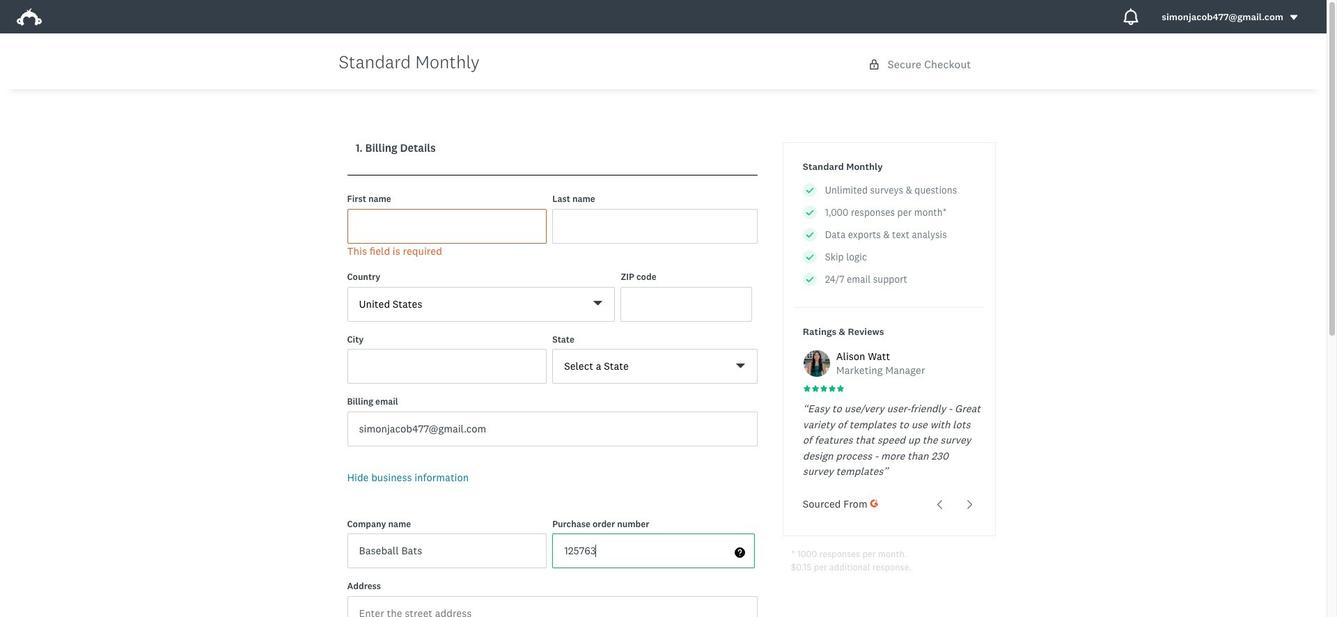 Task type: locate. For each thing, give the bounding box(es) containing it.
dropdown arrow image
[[1290, 13, 1299, 22]]

products icon image
[[1123, 8, 1140, 25]]

None telephone field
[[621, 287, 752, 322]]

None text field
[[347, 209, 547, 243], [347, 534, 547, 568], [347, 209, 547, 243], [347, 534, 547, 568]]

None text field
[[553, 209, 758, 243], [347, 349, 547, 384], [347, 411, 758, 446], [553, 534, 755, 568], [553, 209, 758, 243], [347, 349, 547, 384], [347, 411, 758, 446], [553, 534, 755, 568]]

Enter the street address text field
[[347, 596, 758, 617]]

help image
[[735, 548, 745, 558]]



Task type: describe. For each thing, give the bounding box(es) containing it.
chevronright image
[[965, 500, 976, 510]]

chevronleft image
[[935, 500, 946, 510]]

surveymonkey logo image
[[17, 8, 42, 26]]



Task type: vqa. For each thing, say whether or not it's contained in the screenshot.
'Dropdown arrow' image
yes



